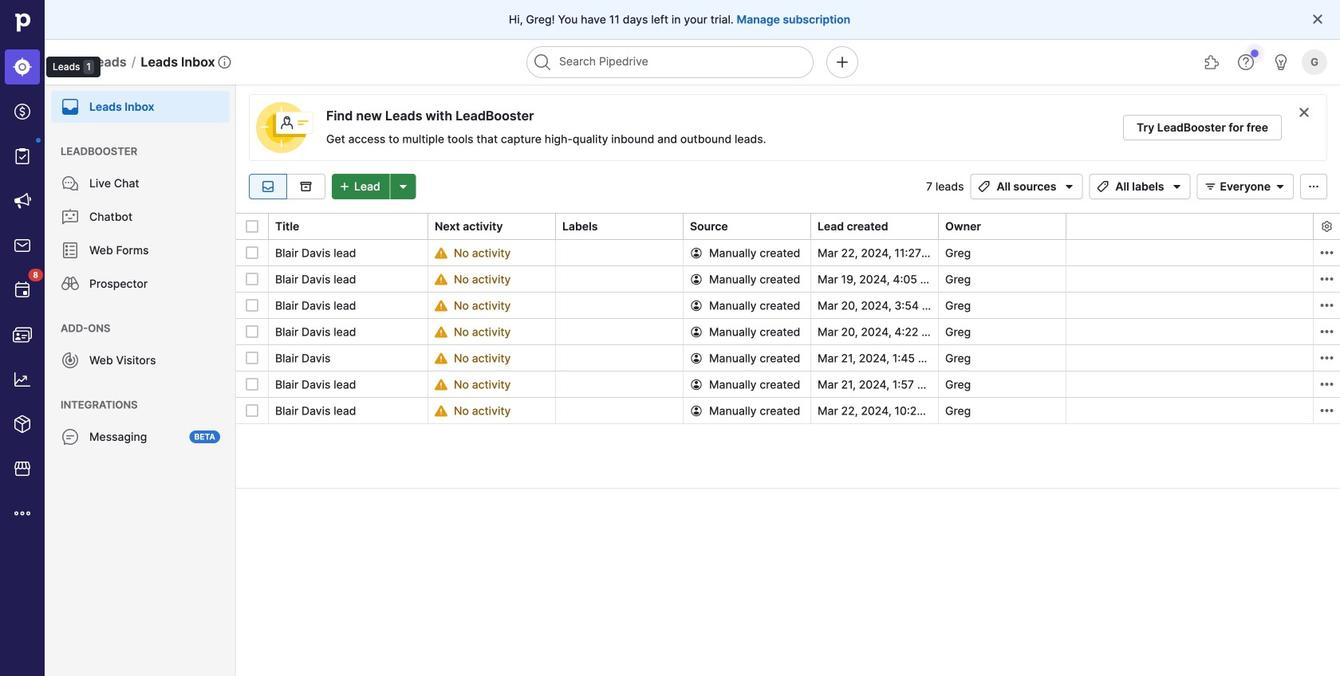 Task type: describe. For each thing, give the bounding box(es) containing it.
marketplace image
[[13, 460, 32, 479]]

add lead options image
[[394, 180, 413, 193]]

quick help image
[[1237, 53, 1256, 72]]

3 row from the top
[[236, 292, 1340, 319]]

sales inbox image
[[13, 236, 32, 255]]

1 row from the top
[[236, 240, 1340, 266]]

color secondary image for 7th row
[[1318, 401, 1337, 420]]

1 color warning image from the top
[[435, 247, 448, 260]]

home image
[[10, 10, 34, 34]]

more image
[[13, 504, 32, 523]]

color undefined image right the campaigns image
[[61, 207, 80, 227]]

contacts image
[[13, 326, 32, 345]]

products image
[[13, 415, 32, 434]]

4 color warning image from the top
[[435, 352, 448, 365]]

color undefined image up the campaigns image
[[13, 147, 32, 166]]

color secondary image for 3rd color warning icon from the bottom of the page
[[1318, 296, 1337, 315]]

insights image
[[13, 370, 32, 389]]

1 color warning image from the top
[[435, 326, 448, 339]]

menu toggle image
[[61, 53, 80, 72]]

5 color warning image from the top
[[435, 405, 448, 418]]



Task type: locate. For each thing, give the bounding box(es) containing it.
color warning image
[[435, 247, 448, 260], [435, 273, 448, 286], [435, 300, 448, 312], [435, 352, 448, 365], [435, 405, 448, 418]]

archive image
[[296, 180, 316, 193]]

3 color secondary image from the top
[[1318, 401, 1337, 420]]

campaigns image
[[13, 191, 32, 211]]

Search Pipedrive field
[[527, 46, 814, 78]]

2 color warning image from the top
[[435, 273, 448, 286]]

2 row from the top
[[236, 266, 1340, 293]]

1 vertical spatial color secondary image
[[1318, 270, 1337, 289]]

color undefined image right sales inbox icon
[[61, 241, 80, 260]]

color secondary image for first color warning image
[[1318, 322, 1337, 341]]

color primary image
[[1312, 13, 1324, 26], [1305, 180, 1324, 193], [690, 300, 703, 312], [246, 352, 259, 365], [690, 352, 703, 365], [246, 405, 259, 417], [690, 405, 703, 418]]

0 vertical spatial color secondary image
[[1318, 243, 1337, 263]]

4 row from the top
[[236, 318, 1340, 345]]

color undefined image
[[61, 97, 80, 116], [13, 147, 32, 166], [61, 207, 80, 227], [61, 241, 80, 260]]

1 color secondary image from the top
[[1318, 243, 1337, 263]]

row
[[236, 240, 1340, 266], [236, 266, 1340, 293], [236, 292, 1340, 319], [236, 318, 1340, 345], [236, 345, 1340, 372], [236, 371, 1340, 398], [236, 397, 1340, 424]]

3 color warning image from the top
[[435, 300, 448, 312]]

color undefined image
[[61, 174, 80, 193], [61, 274, 80, 294], [13, 281, 32, 300], [61, 351, 80, 370], [61, 428, 80, 447]]

1 vertical spatial color warning image
[[435, 379, 448, 391]]

sales assistant image
[[1272, 53, 1291, 72]]

inbox image
[[259, 180, 278, 193]]

7 row from the top
[[236, 397, 1340, 424]]

quick add image
[[833, 53, 852, 72]]

color secondary image for sixth row from the bottom of the page
[[1318, 270, 1337, 289]]

6 row from the top
[[236, 371, 1340, 398]]

color primary image
[[335, 180, 354, 193], [975, 180, 994, 193], [1060, 180, 1079, 193], [1093, 180, 1113, 193], [1168, 180, 1187, 193], [1201, 180, 1220, 193], [1271, 180, 1290, 193], [246, 220, 259, 233], [246, 247, 259, 259], [690, 247, 703, 260], [246, 273, 259, 286], [690, 273, 703, 286], [246, 299, 259, 312], [246, 326, 259, 338], [690, 326, 703, 339], [246, 378, 259, 391], [690, 379, 703, 391]]

2 vertical spatial color secondary image
[[1318, 401, 1337, 420]]

5 row from the top
[[236, 345, 1340, 372]]

color secondary image for second color warning image from the top of the page
[[1318, 375, 1337, 394]]

grid
[[236, 212, 1340, 677]]

deals image
[[13, 102, 32, 121]]

color undefined image down menu toggle image
[[61, 97, 80, 116]]

menu
[[0, 0, 101, 677], [45, 85, 236, 677]]

info image
[[218, 56, 231, 69]]

0 vertical spatial color warning image
[[435, 326, 448, 339]]

menu item
[[0, 45, 45, 89], [45, 85, 236, 123]]

color secondary image
[[1318, 243, 1337, 263], [1318, 270, 1337, 289], [1318, 401, 1337, 420]]

color secondary image for 7th row from the bottom of the page
[[1318, 243, 1337, 263]]

color secondary image for second color warning icon from the bottom of the page
[[1318, 349, 1337, 368]]

add lead element
[[332, 174, 416, 199]]

2 color secondary image from the top
[[1318, 270, 1337, 289]]

2 color warning image from the top
[[435, 379, 448, 391]]

color secondary image
[[1298, 106, 1311, 119], [1321, 220, 1334, 233], [1318, 296, 1337, 315], [1318, 322, 1337, 341], [1318, 349, 1337, 368], [1318, 375, 1337, 394]]

leads image
[[13, 57, 32, 77]]

color warning image
[[435, 326, 448, 339], [435, 379, 448, 391]]



Task type: vqa. For each thing, say whether or not it's contained in the screenshot.
Insights icon
yes



